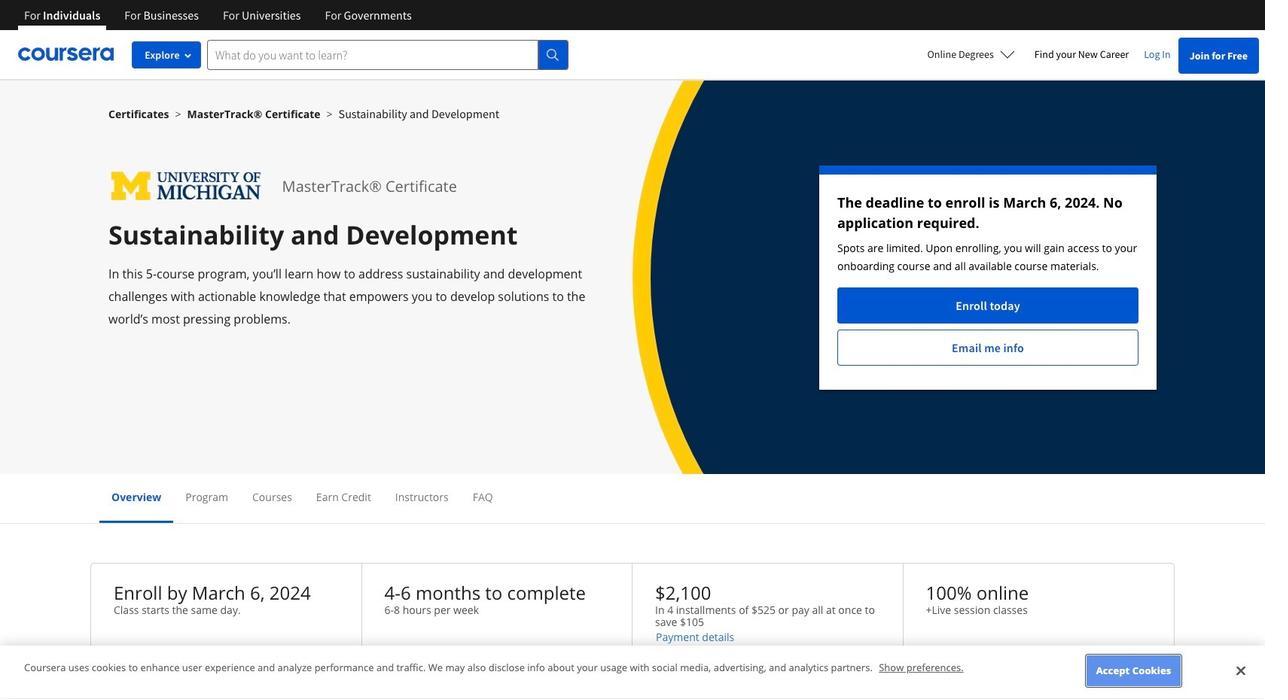 Task type: vqa. For each thing, say whether or not it's contained in the screenshot.
MENU
no



Task type: describe. For each thing, give the bounding box(es) containing it.
coursera image
[[18, 42, 114, 66]]

privacy alert dialog
[[0, 647, 1266, 700]]

university of michigan image
[[108, 166, 264, 207]]



Task type: locate. For each thing, give the bounding box(es) containing it.
None search field
[[207, 40, 569, 70]]

certificate menu element
[[99, 475, 1166, 524]]

status
[[820, 166, 1157, 390]]

banner navigation
[[12, 0, 424, 30]]

What do you want to learn? text field
[[207, 40, 539, 70]]



